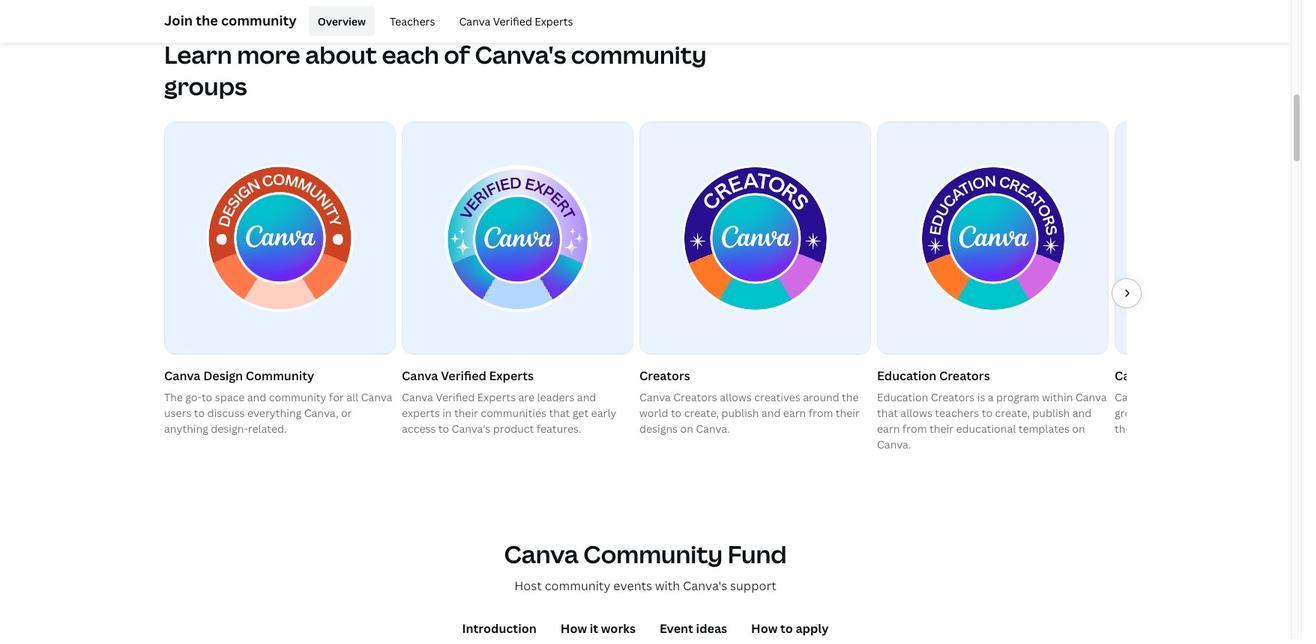 Task type: describe. For each thing, give the bounding box(es) containing it.
the
[[164, 390, 183, 404]]

product
[[493, 422, 534, 436]]

experts for canva verified experts
[[535, 14, 574, 28]]

their inside canva verified experts canva verified experts are leaders and experts in their communities that get early access to canva's product features.
[[454, 406, 479, 420]]

and inside canva verified experts canva verified experts are leaders and experts in their communities that get early access to canva's product features.
[[577, 390, 597, 404]]

2 vertical spatial verified
[[436, 390, 475, 404]]

canva. inside creators canva creators allows creatives around the world to create, publish and earn from their designs on canva.
[[696, 422, 731, 436]]

from inside creators canva creators allows creatives around the world to create, publish and earn from their designs on canva.
[[809, 406, 834, 420]]

go-
[[185, 390, 202, 404]]

a
[[989, 390, 994, 404]]

education creators education creators is a program within canva that allows teachers to create, publish and earn from their educational templates on canva.
[[878, 368, 1108, 452]]

discuss
[[207, 406, 245, 420]]

event
[[660, 620, 694, 637]]

to inside education creators education creators is a program within canva that allows teachers to create, publish and earn from their educational templates on canva.
[[982, 406, 993, 420]]

introduction button
[[456, 614, 543, 639]]

anything
[[164, 422, 208, 436]]

leaders
[[537, 390, 575, 404]]

community inside learn more about each of canva's community groups
[[571, 39, 707, 71]]

allows inside education creators education creators is a program within canva that allows teachers to create, publish and earn from their educational templates on canva.
[[901, 406, 933, 420]]

learn
[[164, 39, 232, 71]]

design
[[203, 368, 243, 384]]

event ideas button
[[654, 614, 734, 639]]

create, inside creators canva creators allows creatives around the world to create, publish and earn from their designs on canva.
[[685, 406, 719, 420]]

to inside how to apply button
[[781, 620, 793, 637]]

ideas
[[697, 620, 728, 637]]

2 vertical spatial experts
[[478, 390, 516, 404]]

join the community
[[164, 11, 297, 29]]

about
[[305, 39, 377, 71]]

works
[[601, 620, 636, 637]]

earn inside education creators education creators is a program within canva that allows teachers to create, publish and earn from their educational templates on canva.
[[878, 422, 901, 436]]

design-
[[211, 422, 248, 436]]

canva inside canva community fund host community events with canva's support
[[504, 538, 579, 570]]

creators up is
[[940, 368, 991, 384]]

in
[[443, 406, 452, 420]]

how for how to apply
[[752, 620, 778, 637]]

1 education from the top
[[878, 368, 937, 384]]

introduction
[[462, 620, 537, 637]]

it
[[590, 620, 599, 637]]

creatives
[[755, 390, 801, 404]]

community inside canva community fund host community events with canva's support
[[545, 578, 611, 594]]

2 education from the top
[[878, 390, 929, 404]]

community inside canva design community the go-to space and community for all canva users to discuss everything canva, or anything design-related.
[[246, 368, 314, 384]]

2 vertical spatial teachers
[[1149, 390, 1195, 404]]

for inside canva for teachers canva teachers communities are ded
[[1155, 368, 1172, 384]]

features.
[[537, 422, 582, 436]]

canva design community the go-to space and community for all canva users to discuss everything canva, or anything design-related.
[[164, 368, 393, 436]]

fund
[[728, 538, 787, 570]]

everything
[[248, 406, 302, 420]]

host
[[515, 578, 542, 594]]

is
[[978, 390, 986, 404]]

users
[[164, 406, 192, 420]]

publish inside education creators education creators is a program within canva that allows teachers to create, publish and earn from their educational templates on canva.
[[1033, 406, 1071, 420]]

canva verified experts
[[459, 14, 574, 28]]

their inside creators canva creators allows creatives around the world to create, publish and earn from their designs on canva.
[[836, 406, 860, 420]]

groups
[[164, 70, 247, 102]]

how to apply button
[[746, 614, 835, 639]]

canva verified experts canva verified experts are leaders and experts in their communities that get early access to canva's product features.
[[402, 368, 617, 436]]

of
[[444, 39, 470, 71]]

are for experts
[[519, 390, 535, 404]]

support
[[731, 578, 777, 594]]

and inside canva design community the go-to space and community for all canva users to discuss everything canva, or anything design-related.
[[247, 390, 267, 404]]

the inside creators canva creators allows creatives around the world to create, publish and earn from their designs on canva.
[[842, 390, 859, 404]]

canva's inside canva verified experts canva verified experts are leaders and experts in their communities that get early access to canva's product features.
[[452, 422, 491, 436]]

creators up teachers
[[931, 390, 975, 404]]

creators up designs
[[674, 390, 718, 404]]

to down go- on the left of the page
[[194, 406, 205, 420]]

canva,
[[304, 406, 339, 420]]

1 vertical spatial teachers
[[1175, 368, 1227, 384]]

with
[[656, 578, 680, 594]]



Task type: locate. For each thing, give the bounding box(es) containing it.
overview link
[[309, 6, 375, 36]]

related.
[[248, 422, 287, 436]]

1 horizontal spatial how
[[752, 620, 778, 637]]

1 horizontal spatial are
[[1266, 390, 1282, 404]]

0 vertical spatial education
[[878, 368, 937, 384]]

canva inside creators canva creators allows creatives around the world to create, publish and earn from their designs on canva.
[[640, 390, 671, 404]]

program
[[997, 390, 1040, 404]]

to right world on the bottom
[[671, 406, 682, 420]]

0 horizontal spatial their
[[454, 406, 479, 420]]

to
[[202, 390, 213, 404], [194, 406, 205, 420], [671, 406, 682, 420], [982, 406, 993, 420], [439, 422, 449, 436], [781, 620, 793, 637]]

1 vertical spatial the
[[842, 390, 859, 404]]

creators canva creators allows creatives around the world to create, publish and earn from their designs on canva.
[[640, 368, 860, 436]]

canva's down canva verified experts
[[475, 39, 567, 71]]

canva. inside education creators education creators is a program within canva that allows teachers to create, publish and earn from their educational templates on canva.
[[878, 437, 912, 452]]

0 vertical spatial for
[[1155, 368, 1172, 384]]

are left ded
[[1266, 390, 1282, 404]]

1 horizontal spatial on
[[1073, 422, 1086, 436]]

and down within
[[1073, 406, 1092, 420]]

0 vertical spatial verified
[[493, 14, 533, 28]]

allows left creatives
[[720, 390, 752, 404]]

canva
[[459, 14, 491, 28], [164, 368, 201, 384], [402, 368, 438, 384], [1115, 368, 1152, 384], [361, 390, 393, 404], [402, 390, 433, 404], [640, 390, 671, 404], [1076, 390, 1108, 404], [1115, 390, 1147, 404], [504, 538, 579, 570]]

publish down creatives
[[722, 406, 760, 420]]

0 horizontal spatial communities
[[481, 406, 547, 420]]

menu bar containing overview
[[303, 6, 583, 36]]

space
[[215, 390, 245, 404]]

0 horizontal spatial create,
[[685, 406, 719, 420]]

1 horizontal spatial for
[[1155, 368, 1172, 384]]

communities left ded
[[1197, 390, 1263, 404]]

canva's left product at the left bottom
[[452, 422, 491, 436]]

create, right world on the bottom
[[685, 406, 719, 420]]

2 that from the left
[[878, 406, 899, 420]]

1 horizontal spatial community
[[584, 538, 723, 570]]

canva inside education creators education creators is a program within canva that allows teachers to create, publish and earn from their educational templates on canva.
[[1076, 390, 1108, 404]]

1 vertical spatial from
[[903, 422, 928, 436]]

2 horizontal spatial their
[[930, 422, 954, 436]]

that left teachers
[[878, 406, 899, 420]]

0 horizontal spatial for
[[329, 390, 344, 404]]

0 vertical spatial canva's
[[475, 39, 567, 71]]

teachers
[[390, 14, 435, 28], [1175, 368, 1227, 384], [1149, 390, 1195, 404]]

how
[[561, 620, 587, 637], [752, 620, 778, 637]]

canva.
[[696, 422, 731, 436], [878, 437, 912, 452]]

0 horizontal spatial publish
[[722, 406, 760, 420]]

within
[[1043, 390, 1074, 404]]

1 horizontal spatial from
[[903, 422, 928, 436]]

1 vertical spatial allows
[[901, 406, 933, 420]]

educational
[[957, 422, 1017, 436]]

experts for canva verified experts canva verified experts are leaders and experts in their communities that get early access to canva's product features.
[[490, 368, 534, 384]]

2 publish from the left
[[1033, 406, 1071, 420]]

how left 'it'
[[561, 620, 587, 637]]

their down 'around'
[[836, 406, 860, 420]]

get
[[573, 406, 589, 420]]

0 horizontal spatial earn
[[784, 406, 807, 420]]

1 horizontal spatial the
[[842, 390, 859, 404]]

world
[[640, 406, 669, 420]]

0 vertical spatial teachers
[[390, 14, 435, 28]]

0 vertical spatial earn
[[784, 406, 807, 420]]

community
[[246, 368, 314, 384], [584, 538, 723, 570]]

menu bar
[[303, 6, 583, 36]]

learn more about each of canva's community groups
[[164, 39, 707, 102]]

creators up world on the bottom
[[640, 368, 691, 384]]

0 horizontal spatial from
[[809, 406, 834, 420]]

experts
[[535, 14, 574, 28], [490, 368, 534, 384], [478, 390, 516, 404]]

are for teachers
[[1266, 390, 1282, 404]]

from
[[809, 406, 834, 420], [903, 422, 928, 436]]

communities inside canva for teachers canva teachers communities are ded
[[1197, 390, 1263, 404]]

1 horizontal spatial publish
[[1033, 406, 1071, 420]]

1 vertical spatial community
[[584, 538, 723, 570]]

canva community fund host community events with canva's support
[[504, 538, 787, 594]]

verified inside menu bar
[[493, 14, 533, 28]]

communities inside canva verified experts canva verified experts are leaders and experts in their communities that get early access to canva's product features.
[[481, 406, 547, 420]]

and up the everything at the left of the page
[[247, 390, 267, 404]]

1 vertical spatial canva's
[[452, 422, 491, 436]]

to up educational at the bottom right of page
[[982, 406, 993, 420]]

their right in in the left bottom of the page
[[454, 406, 479, 420]]

for inside canva design community the go-to space and community for all canva users to discuss everything canva, or anything design-related.
[[329, 390, 344, 404]]

overview
[[318, 14, 366, 28]]

0 vertical spatial allows
[[720, 390, 752, 404]]

0 horizontal spatial are
[[519, 390, 535, 404]]

how it works button
[[555, 614, 642, 639]]

1 vertical spatial for
[[329, 390, 344, 404]]

that inside education creators education creators is a program within canva that allows teachers to create, publish and earn from their educational templates on canva.
[[878, 406, 899, 420]]

on inside creators canva creators allows creatives around the world to create, publish and earn from their designs on canva.
[[681, 422, 694, 436]]

education
[[878, 368, 937, 384], [878, 390, 929, 404]]

1 vertical spatial canva.
[[878, 437, 912, 452]]

how down the support
[[752, 620, 778, 637]]

1 vertical spatial verified
[[441, 368, 487, 384]]

the
[[196, 11, 218, 29], [842, 390, 859, 404]]

community up the everything at the left of the page
[[246, 368, 314, 384]]

the right 'around'
[[842, 390, 859, 404]]

designs
[[640, 422, 678, 436]]

ded
[[1284, 390, 1303, 404]]

community inside canva design community the go-to space and community for all canva users to discuss everything canva, or anything design-related.
[[269, 390, 327, 404]]

event ideas
[[660, 620, 728, 637]]

0 horizontal spatial that
[[549, 406, 570, 420]]

0 vertical spatial experts
[[535, 14, 574, 28]]

0 vertical spatial from
[[809, 406, 834, 420]]

that up features.
[[549, 406, 570, 420]]

to down in in the left bottom of the page
[[439, 422, 449, 436]]

1 how from the left
[[561, 620, 587, 637]]

0 horizontal spatial allows
[[720, 390, 752, 404]]

teachers
[[936, 406, 980, 420]]

or
[[341, 406, 352, 420]]

access
[[402, 422, 436, 436]]

to left space
[[202, 390, 213, 404]]

1 that from the left
[[549, 406, 570, 420]]

1 horizontal spatial communities
[[1197, 390, 1263, 404]]

around
[[804, 390, 840, 404]]

0 horizontal spatial how
[[561, 620, 587, 637]]

and inside creators canva creators allows creatives around the world to create, publish and earn from their designs on canva.
[[762, 406, 781, 420]]

verified for canva verified experts canva verified experts are leaders and experts in their communities that get early access to canva's product features.
[[441, 368, 487, 384]]

0 horizontal spatial canva.
[[696, 422, 731, 436]]

community up with
[[584, 538, 723, 570]]

1 vertical spatial earn
[[878, 422, 901, 436]]

allows
[[720, 390, 752, 404], [901, 406, 933, 420]]

all
[[347, 390, 359, 404]]

1 on from the left
[[681, 422, 694, 436]]

community inside canva community fund host community events with canva's support
[[584, 538, 723, 570]]

verified
[[493, 14, 533, 28], [441, 368, 487, 384], [436, 390, 475, 404]]

and up get at left bottom
[[577, 390, 597, 404]]

events
[[614, 578, 653, 594]]

2 how from the left
[[752, 620, 778, 637]]

communities up product at the left bottom
[[481, 406, 547, 420]]

2 create, from the left
[[996, 406, 1031, 420]]

how to apply
[[752, 620, 829, 637]]

1 horizontal spatial allows
[[901, 406, 933, 420]]

1 publish from the left
[[722, 406, 760, 420]]

how it works
[[561, 620, 636, 637]]

1 horizontal spatial that
[[878, 406, 899, 420]]

the right join
[[196, 11, 218, 29]]

canva inside menu bar
[[459, 14, 491, 28]]

1 horizontal spatial create,
[[996, 406, 1031, 420]]

on inside education creators education creators is a program within canva that allows teachers to create, publish and earn from their educational templates on canva.
[[1073, 422, 1086, 436]]

each
[[382, 39, 439, 71]]

on right "templates"
[[1073, 422, 1086, 436]]

create,
[[685, 406, 719, 420], [996, 406, 1031, 420]]

on right designs
[[681, 422, 694, 436]]

are
[[519, 390, 535, 404], [1266, 390, 1282, 404]]

1 horizontal spatial earn
[[878, 422, 901, 436]]

allows left teachers
[[901, 406, 933, 420]]

to left apply
[[781, 620, 793, 637]]

communities
[[1197, 390, 1263, 404], [481, 406, 547, 420]]

1 horizontal spatial canva.
[[878, 437, 912, 452]]

0 horizontal spatial the
[[196, 11, 218, 29]]

0 vertical spatial the
[[196, 11, 218, 29]]

from inside education creators education creators is a program within canva that allows teachers to create, publish and earn from their educational templates on canva.
[[903, 422, 928, 436]]

1 are from the left
[[519, 390, 535, 404]]

to inside canva verified experts canva verified experts are leaders and experts in their communities that get early access to canva's product features.
[[439, 422, 449, 436]]

more
[[237, 39, 301, 71]]

their down teachers
[[930, 422, 954, 436]]

to inside creators canva creators allows creatives around the world to create, publish and earn from their designs on canva.
[[671, 406, 682, 420]]

0 vertical spatial community
[[246, 368, 314, 384]]

2 on from the left
[[1073, 422, 1086, 436]]

create, inside education creators education creators is a program within canva that allows teachers to create, publish and earn from their educational templates on canva.
[[996, 406, 1031, 420]]

0 vertical spatial canva.
[[696, 422, 731, 436]]

join
[[164, 11, 193, 29]]

from down 'around'
[[809, 406, 834, 420]]

canva's
[[475, 39, 567, 71], [452, 422, 491, 436], [683, 578, 728, 594]]

on
[[681, 422, 694, 436], [1073, 422, 1086, 436]]

experts
[[402, 406, 440, 420]]

1 horizontal spatial their
[[836, 406, 860, 420]]

are inside canva for teachers canva teachers communities are ded
[[1266, 390, 1282, 404]]

0 vertical spatial communities
[[1197, 390, 1263, 404]]

templates
[[1019, 422, 1070, 436]]

1 create, from the left
[[685, 406, 719, 420]]

2 vertical spatial canva's
[[683, 578, 728, 594]]

2 are from the left
[[1266, 390, 1282, 404]]

how for how it works
[[561, 620, 587, 637]]

publish down within
[[1033, 406, 1071, 420]]

0 horizontal spatial community
[[246, 368, 314, 384]]

community
[[221, 11, 297, 29], [571, 39, 707, 71], [269, 390, 327, 404], [545, 578, 611, 594]]

early
[[592, 406, 617, 420]]

their
[[454, 406, 479, 420], [836, 406, 860, 420], [930, 422, 954, 436]]

from left educational at the bottom right of page
[[903, 422, 928, 436]]

earn inside creators canva creators allows creatives around the world to create, publish and earn from their designs on canva.
[[784, 406, 807, 420]]

verified for canva verified experts
[[493, 14, 533, 28]]

are left leaders
[[519, 390, 535, 404]]

create, down the program
[[996, 406, 1031, 420]]

1 vertical spatial experts
[[490, 368, 534, 384]]

1 vertical spatial communities
[[481, 406, 547, 420]]

canva for teachers canva teachers communities are ded
[[1115, 368, 1303, 436]]

publish
[[722, 406, 760, 420], [1033, 406, 1071, 420]]

canva's inside canva community fund host community events with canva's support
[[683, 578, 728, 594]]

earn
[[784, 406, 807, 420], [878, 422, 901, 436]]

canva verified experts link
[[450, 6, 583, 36]]

0 horizontal spatial on
[[681, 422, 694, 436]]

canva's inside learn more about each of canva's community groups
[[475, 39, 567, 71]]

publish inside creators canva creators allows creatives around the world to create, publish and earn from their designs on canva.
[[722, 406, 760, 420]]

that
[[549, 406, 570, 420], [878, 406, 899, 420]]

and
[[247, 390, 267, 404], [577, 390, 597, 404], [762, 406, 781, 420], [1073, 406, 1092, 420]]

creators
[[640, 368, 691, 384], [940, 368, 991, 384], [674, 390, 718, 404], [931, 390, 975, 404]]

and inside education creators education creators is a program within canva that allows teachers to create, publish and earn from their educational templates on canva.
[[1073, 406, 1092, 420]]

for
[[1155, 368, 1172, 384], [329, 390, 344, 404]]

are inside canva verified experts canva verified experts are leaders and experts in their communities that get early access to canva's product features.
[[519, 390, 535, 404]]

that inside canva verified experts canva verified experts are leaders and experts in their communities that get early access to canva's product features.
[[549, 406, 570, 420]]

experts inside menu bar
[[535, 14, 574, 28]]

their inside education creators education creators is a program within canva that allows teachers to create, publish and earn from their educational templates on canva.
[[930, 422, 954, 436]]

canva's right with
[[683, 578, 728, 594]]

1 vertical spatial education
[[878, 390, 929, 404]]

apply
[[796, 620, 829, 637]]

allows inside creators canva creators allows creatives around the world to create, publish and earn from their designs on canva.
[[720, 390, 752, 404]]

teachers inside teachers link
[[390, 14, 435, 28]]

teachers link
[[381, 6, 444, 36]]

and down creatives
[[762, 406, 781, 420]]



Task type: vqa. For each thing, say whether or not it's contained in the screenshot.


